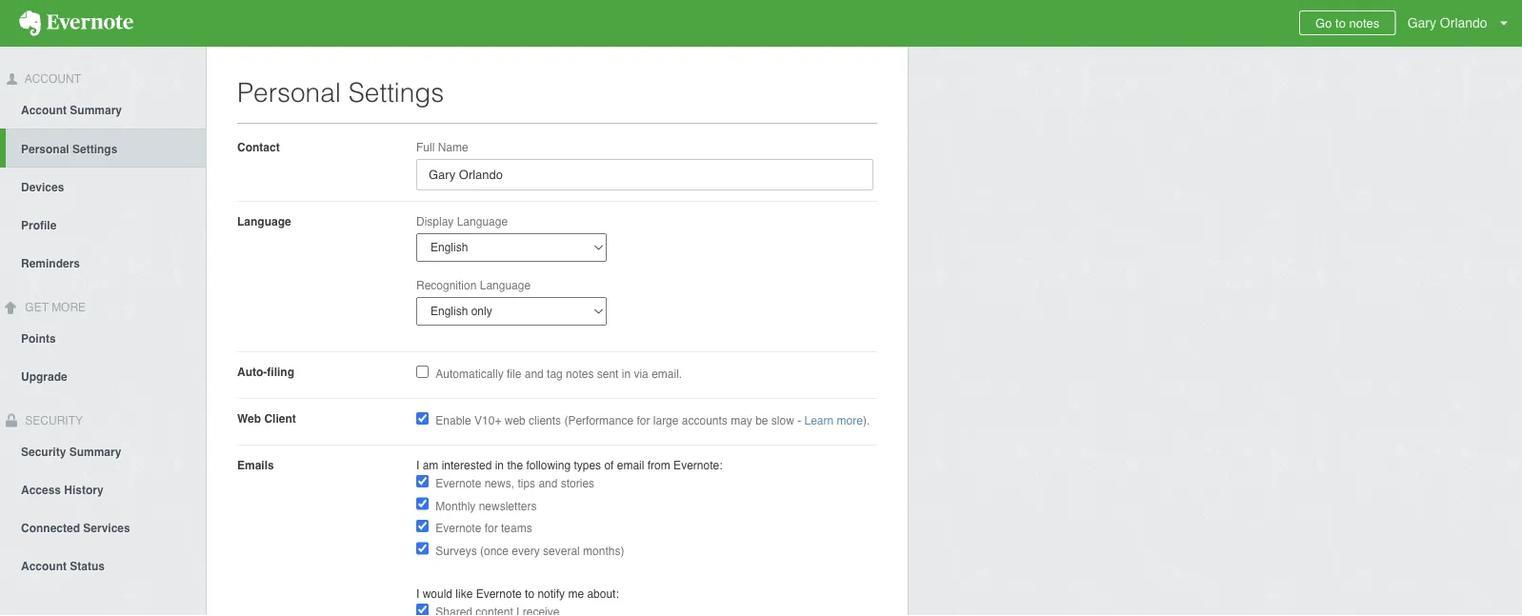 Task type: describe. For each thing, give the bounding box(es) containing it.
interested
[[442, 459, 492, 472]]

notify
[[538, 587, 565, 601]]

0 horizontal spatial settings
[[72, 143, 118, 156]]

auto-filing
[[237, 365, 294, 379]]

enable
[[436, 414, 471, 428]]

months)
[[583, 545, 625, 558]]

gary orlando link
[[1403, 0, 1523, 47]]

personal inside personal settings link
[[21, 143, 69, 156]]

history
[[64, 483, 104, 497]]

connected services
[[21, 522, 130, 535]]

client
[[264, 412, 296, 425]]

0 vertical spatial personal
[[237, 77, 341, 108]]

account summary link
[[0, 90, 206, 128]]

go to notes link
[[1300, 10, 1396, 35]]

automatically file and tag notes sent in via email.
[[436, 368, 682, 381]]

would
[[423, 587, 453, 601]]

orlando
[[1441, 15, 1488, 30]]

be
[[756, 414, 769, 428]]

slow
[[772, 414, 795, 428]]

tag
[[547, 368, 563, 381]]

evernote for evernote for teams
[[436, 522, 482, 535]]

account for account summary
[[21, 104, 67, 117]]

full
[[416, 141, 435, 154]]

to inside 'link'
[[1336, 16, 1346, 30]]

1 horizontal spatial personal settings
[[237, 77, 444, 108]]

evernote:
[[674, 459, 723, 472]]

accounts
[[682, 414, 728, 428]]

email.
[[652, 368, 682, 381]]

teams
[[501, 522, 532, 535]]

(once
[[480, 545, 509, 558]]

Automatically file and tag notes sent in via email. checkbox
[[416, 366, 429, 378]]

surveys
[[436, 545, 477, 558]]

evernote for teams
[[436, 522, 532, 535]]

1 vertical spatial in
[[495, 459, 504, 472]]

display
[[416, 215, 454, 228]]

me
[[568, 587, 584, 601]]

monthly
[[436, 500, 476, 513]]

large
[[653, 414, 679, 428]]

am
[[423, 459, 439, 472]]

i am interested in the following types of email from evernote:
[[416, 459, 723, 472]]

surveys (once every several months)
[[436, 545, 625, 558]]

the
[[507, 459, 523, 472]]

news,
[[485, 477, 515, 491]]

devices link
[[0, 168, 206, 206]]

gary orlando
[[1408, 15, 1488, 30]]

devices
[[21, 181, 64, 194]]

0 vertical spatial and
[[525, 368, 544, 381]]

account status link
[[0, 546, 206, 584]]

learn
[[805, 414, 834, 428]]

web
[[505, 414, 526, 428]]

evernote link
[[0, 0, 152, 47]]

services
[[83, 522, 130, 535]]

1 vertical spatial for
[[485, 522, 498, 535]]

monthly newsletters
[[436, 500, 537, 513]]

email
[[617, 459, 645, 472]]

-
[[798, 414, 802, 428]]

1 vertical spatial notes
[[566, 368, 594, 381]]

web
[[237, 412, 261, 425]]

status
[[70, 560, 105, 573]]

auto-
[[237, 365, 267, 379]]

notes inside 'link'
[[1350, 16, 1380, 30]]

connected services link
[[0, 508, 206, 546]]

1 vertical spatial and
[[539, 477, 558, 491]]

sent
[[597, 368, 619, 381]]

go
[[1316, 16, 1332, 30]]

contact
[[237, 141, 280, 154]]

may
[[731, 414, 753, 428]]

profile link
[[0, 206, 206, 244]]

get more
[[22, 301, 86, 314]]

newsletters
[[479, 500, 537, 513]]

security summary link
[[0, 432, 206, 470]]

several
[[543, 545, 580, 558]]

0 vertical spatial settings
[[348, 77, 444, 108]]

account status
[[21, 560, 105, 573]]

clients
[[529, 414, 561, 428]]

following
[[526, 459, 571, 472]]



Task type: locate. For each thing, give the bounding box(es) containing it.
to right go
[[1336, 16, 1346, 30]]

security summary
[[21, 445, 121, 459]]

full name
[[416, 141, 469, 154]]

1 vertical spatial account
[[21, 104, 67, 117]]

1 vertical spatial security
[[21, 445, 66, 459]]

for left large
[[637, 414, 650, 428]]

summary up personal settings link
[[70, 104, 122, 117]]

security for security summary
[[21, 445, 66, 459]]

personal up the devices
[[21, 143, 69, 156]]

profile
[[21, 219, 57, 232]]

notes
[[1350, 16, 1380, 30], [566, 368, 594, 381]]

).
[[863, 414, 870, 428]]

stories
[[561, 477, 595, 491]]

0 vertical spatial personal settings
[[237, 77, 444, 108]]

evernote right the like
[[476, 587, 522, 601]]

1 vertical spatial summary
[[69, 445, 121, 459]]

get
[[25, 301, 48, 314]]

points link
[[0, 319, 206, 357]]

language for recognition
[[480, 279, 531, 292]]

Surveys (once every several months) checkbox
[[416, 543, 429, 555]]

0 vertical spatial notes
[[1350, 16, 1380, 30]]

notes right tag
[[566, 368, 594, 381]]

0 horizontal spatial to
[[525, 587, 535, 601]]

file
[[507, 368, 522, 381]]

evernote news, tips and stories
[[436, 477, 595, 491]]

1 vertical spatial personal
[[21, 143, 69, 156]]

2 i from the top
[[416, 587, 420, 601]]

recognition
[[416, 279, 477, 292]]

evernote image
[[0, 10, 152, 36]]

1 i from the top
[[416, 459, 420, 472]]

1 vertical spatial personal settings
[[21, 143, 118, 156]]

to
[[1336, 16, 1346, 30], [525, 587, 535, 601]]

1 horizontal spatial for
[[637, 414, 650, 428]]

account inside "link"
[[21, 560, 67, 573]]

and
[[525, 368, 544, 381], [539, 477, 558, 491]]

reminders
[[21, 257, 80, 270]]

reminders link
[[0, 244, 206, 282]]

upgrade
[[21, 370, 67, 384]]

account down connected
[[21, 560, 67, 573]]

0 vertical spatial to
[[1336, 16, 1346, 30]]

filing
[[267, 365, 294, 379]]

Full Name text field
[[416, 159, 874, 191]]

0 horizontal spatial in
[[495, 459, 504, 472]]

summary up 'access history' link at the left bottom of the page
[[69, 445, 121, 459]]

like
[[456, 587, 473, 601]]

of
[[605, 459, 614, 472]]

access history link
[[0, 470, 206, 508]]

automatically
[[436, 368, 504, 381]]

upgrade link
[[0, 357, 206, 395]]

i for i would like evernote to notify me about:
[[416, 587, 420, 601]]

personal settings link
[[6, 128, 206, 168]]

name
[[438, 141, 469, 154]]

account summary
[[21, 104, 122, 117]]

language down contact
[[237, 215, 291, 228]]

0 vertical spatial i
[[416, 459, 420, 472]]

0 vertical spatial account
[[22, 72, 81, 86]]

Monthly newsletters checkbox
[[416, 498, 429, 510]]

0 vertical spatial security
[[22, 414, 83, 427]]

1 vertical spatial settings
[[72, 143, 118, 156]]

Shared content I receive checkbox
[[416, 604, 429, 616]]

go to notes
[[1316, 16, 1380, 30]]

i
[[416, 459, 420, 472], [416, 587, 420, 601]]

None checkbox
[[416, 413, 429, 425]]

summary for security summary
[[69, 445, 121, 459]]

language
[[237, 215, 291, 228], [457, 215, 508, 228], [480, 279, 531, 292]]

via
[[634, 368, 649, 381]]

account up account summary
[[22, 72, 81, 86]]

access history
[[21, 483, 104, 497]]

connected
[[21, 522, 80, 535]]

for up (once
[[485, 522, 498, 535]]

security up the access
[[21, 445, 66, 459]]

security
[[22, 414, 83, 427], [21, 445, 66, 459]]

personal up contact
[[237, 77, 341, 108]]

i left the am
[[416, 459, 420, 472]]

about:
[[587, 587, 619, 601]]

0 horizontal spatial notes
[[566, 368, 594, 381]]

1 vertical spatial evernote
[[436, 522, 482, 535]]

1 horizontal spatial personal
[[237, 77, 341, 108]]

gary
[[1408, 15, 1437, 30]]

account
[[22, 72, 81, 86], [21, 104, 67, 117], [21, 560, 67, 573]]

i up shared content i receive checkbox
[[416, 587, 420, 601]]

evernote for evernote news, tips and stories
[[436, 477, 482, 491]]

evernote up surveys
[[436, 522, 482, 535]]

learn more link
[[805, 414, 863, 428]]

1 horizontal spatial to
[[1336, 16, 1346, 30]]

in
[[622, 368, 631, 381], [495, 459, 504, 472]]

summary for account summary
[[70, 104, 122, 117]]

to left notify
[[525, 587, 535, 601]]

language for display
[[457, 215, 508, 228]]

and right file
[[525, 368, 544, 381]]

1 vertical spatial to
[[525, 587, 535, 601]]

0 horizontal spatial personal settings
[[21, 143, 118, 156]]

i would like evernote to notify me about:
[[416, 587, 619, 601]]

settings
[[348, 77, 444, 108], [72, 143, 118, 156]]

more
[[52, 301, 86, 314]]

and down following
[[539, 477, 558, 491]]

2 vertical spatial evernote
[[476, 587, 522, 601]]

security up the "security summary"
[[22, 414, 83, 427]]

recognition language
[[416, 279, 531, 292]]

more
[[837, 414, 863, 428]]

enable v10+ web clients (performance for large accounts may be slow - learn more ).
[[436, 414, 870, 428]]

account for account status
[[21, 560, 67, 573]]

evernote
[[436, 477, 482, 491], [436, 522, 482, 535], [476, 587, 522, 601]]

settings up devices link
[[72, 143, 118, 156]]

account for account
[[22, 72, 81, 86]]

types
[[574, 459, 601, 472]]

every
[[512, 545, 540, 558]]

1 vertical spatial i
[[416, 587, 420, 601]]

emails
[[237, 459, 274, 472]]

(performance
[[564, 414, 634, 428]]

0 vertical spatial for
[[637, 414, 650, 428]]

Evernote for teams checkbox
[[416, 520, 429, 533]]

language right "recognition"
[[480, 279, 531, 292]]

notes right go
[[1350, 16, 1380, 30]]

settings up full
[[348, 77, 444, 108]]

1 horizontal spatial in
[[622, 368, 631, 381]]

2 vertical spatial account
[[21, 560, 67, 573]]

language right "display"
[[457, 215, 508, 228]]

0 vertical spatial summary
[[70, 104, 122, 117]]

in left via
[[622, 368, 631, 381]]

access
[[21, 483, 61, 497]]

personal settings
[[237, 77, 444, 108], [21, 143, 118, 156]]

points
[[21, 332, 56, 345]]

1 horizontal spatial notes
[[1350, 16, 1380, 30]]

summary
[[70, 104, 122, 117], [69, 445, 121, 459]]

0 horizontal spatial personal
[[21, 143, 69, 156]]

for
[[637, 414, 650, 428], [485, 522, 498, 535]]

web client
[[237, 412, 296, 425]]

0 vertical spatial in
[[622, 368, 631, 381]]

evernote down interested
[[436, 477, 482, 491]]

display language
[[416, 215, 508, 228]]

security for security
[[22, 414, 83, 427]]

i for i am interested in the following types of email from evernote:
[[416, 459, 420, 472]]

personal
[[237, 77, 341, 108], [21, 143, 69, 156]]

Evernote news, tips and stories checkbox
[[416, 475, 429, 488]]

in left the
[[495, 459, 504, 472]]

1 horizontal spatial settings
[[348, 77, 444, 108]]

v10+
[[475, 414, 502, 428]]

0 vertical spatial evernote
[[436, 477, 482, 491]]

tips
[[518, 477, 536, 491]]

0 horizontal spatial for
[[485, 522, 498, 535]]

account up personal settings link
[[21, 104, 67, 117]]



Task type: vqa. For each thing, say whether or not it's contained in the screenshot.
Display Language
yes



